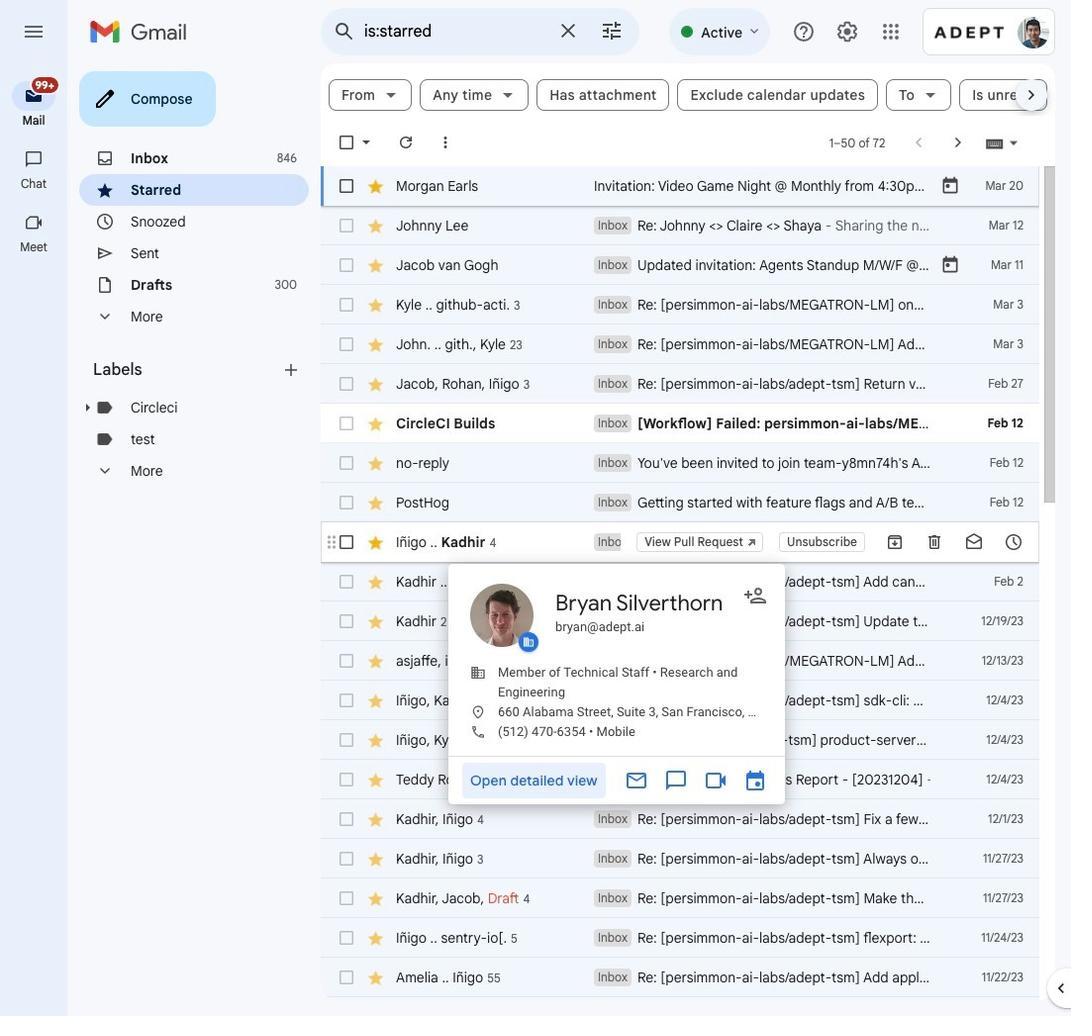 Task type: vqa. For each thing, say whether or not it's contained in the screenshot.
checkbox
yes



Task type: locate. For each thing, give the bounding box(es) containing it.
calendar event image
[[941, 176, 960, 196], [941, 255, 960, 275]]

1 calendar event image from the top
[[941, 176, 960, 196]]

calendar event image for 20th row from the bottom
[[941, 255, 960, 275]]

6 row from the top
[[321, 364, 1071, 404]]

4 row from the top
[[321, 285, 1071, 325]]

18 row from the top
[[321, 840, 1071, 879]]

9 row from the top
[[321, 483, 1040, 523]]

more email options image
[[436, 133, 455, 152]]

1 row from the top
[[321, 166, 1071, 206]]

0 vertical spatial calendar event image
[[941, 176, 960, 196]]

search in mail image
[[327, 14, 362, 50]]

support image
[[792, 20, 816, 44]]

advanced search options image
[[592, 11, 632, 50]]

navigation
[[0, 63, 69, 1017]]

toolbar
[[875, 533, 1034, 552]]

calendar event image for first row from the top of the page
[[941, 176, 960, 196]]

heading
[[0, 113, 67, 129], [0, 176, 67, 192], [0, 240, 67, 255], [93, 360, 281, 380]]

2 calendar event image from the top
[[941, 255, 960, 275]]

select input tool image
[[1008, 135, 1020, 150]]

None checkbox
[[337, 133, 356, 152], [337, 176, 356, 196], [337, 295, 356, 315], [337, 335, 356, 354], [337, 374, 356, 394], [337, 414, 356, 434], [337, 453, 356, 473], [337, 493, 356, 513], [337, 652, 356, 671], [337, 691, 356, 711], [337, 731, 356, 751], [337, 968, 356, 988], [337, 133, 356, 152], [337, 176, 356, 196], [337, 295, 356, 315], [337, 335, 356, 354], [337, 374, 356, 394], [337, 414, 356, 434], [337, 453, 356, 473], [337, 493, 356, 513], [337, 652, 356, 671], [337, 691, 356, 711], [337, 731, 356, 751], [337, 968, 356, 988]]

11 row from the top
[[321, 562, 1071, 602]]

row
[[321, 166, 1071, 206], [321, 206, 1040, 246], [321, 246, 1071, 285], [321, 285, 1071, 325], [321, 325, 1071, 364], [321, 364, 1071, 404], [321, 404, 1071, 444], [321, 444, 1040, 483], [321, 483, 1040, 523], [321, 523, 1040, 562], [321, 562, 1071, 602], [321, 602, 1071, 642], [321, 642, 1071, 681], [321, 681, 1071, 721], [321, 721, 1071, 760], [321, 760, 1040, 800], [321, 800, 1071, 840], [321, 840, 1071, 879], [321, 879, 1071, 919], [321, 919, 1071, 958], [321, 958, 1040, 998], [321, 998, 1040, 1017]]

None checkbox
[[337, 216, 356, 236], [337, 255, 356, 275], [337, 533, 356, 552], [337, 572, 356, 592], [337, 612, 356, 632], [337, 770, 356, 790], [337, 810, 356, 830], [337, 850, 356, 869], [337, 889, 356, 909], [337, 929, 356, 949], [337, 216, 356, 236], [337, 255, 356, 275], [337, 533, 356, 552], [337, 572, 356, 592], [337, 612, 356, 632], [337, 770, 356, 790], [337, 810, 356, 830], [337, 850, 356, 869], [337, 889, 356, 909], [337, 929, 356, 949]]

13 row from the top
[[321, 642, 1071, 681]]

main menu image
[[22, 20, 46, 44]]

16 row from the top
[[321, 760, 1040, 800]]

1 vertical spatial calendar event image
[[941, 255, 960, 275]]

refresh image
[[396, 133, 416, 152]]

14 row from the top
[[321, 681, 1071, 721]]

19 row from the top
[[321, 879, 1071, 919]]



Task type: describe. For each thing, give the bounding box(es) containing it.
22 row from the top
[[321, 998, 1040, 1017]]

12 row from the top
[[321, 602, 1071, 642]]

information card element
[[449, 564, 785, 805]]

older image
[[949, 133, 968, 152]]

Search in mail search field
[[321, 8, 640, 55]]

7 row from the top
[[321, 404, 1071, 444]]

gmail image
[[89, 12, 197, 51]]

10 row from the top
[[321, 523, 1040, 562]]

clear search image
[[549, 11, 588, 50]]

15 row from the top
[[321, 721, 1071, 760]]

2 row from the top
[[321, 206, 1040, 246]]

20 row from the top
[[321, 919, 1071, 958]]

Search in mail text field
[[364, 22, 545, 42]]

3 row from the top
[[321, 246, 1071, 285]]

8 row from the top
[[321, 444, 1040, 483]]

21 row from the top
[[321, 958, 1040, 998]]

5 row from the top
[[321, 325, 1071, 364]]

settings image
[[836, 20, 859, 44]]

17 row from the top
[[321, 800, 1071, 840]]



